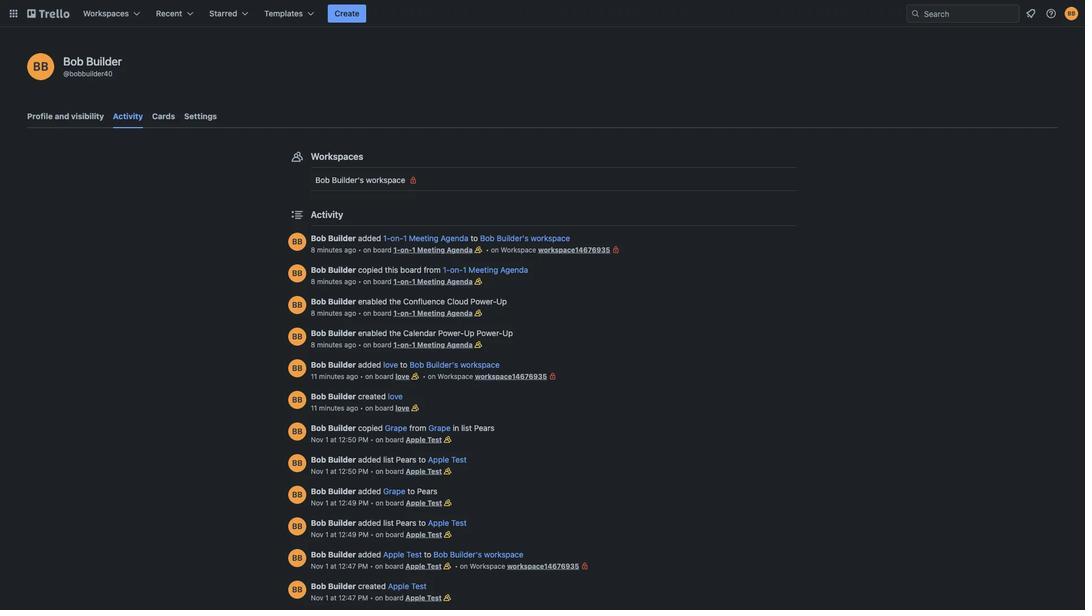 Task type: vqa. For each thing, say whether or not it's contained in the screenshot.


Task type: locate. For each thing, give the bounding box(es) containing it.
activity link
[[113, 106, 143, 128]]

3 8 minutes ago • on board 1-on-1 meeting agenda from the top
[[311, 309, 473, 317]]

ago
[[345, 246, 356, 254], [345, 278, 356, 286], [345, 309, 356, 317], [345, 341, 356, 349], [347, 373, 358, 381], [347, 404, 358, 412]]

1
[[404, 234, 407, 243], [412, 246, 416, 254], [463, 266, 467, 275], [412, 278, 416, 286], [412, 309, 416, 317], [412, 341, 416, 349], [326, 436, 329, 444], [326, 468, 329, 476], [326, 499, 329, 507], [326, 531, 329, 539], [326, 563, 329, 571], [326, 594, 329, 602]]

8 minutes ago • on board 1-on-1 meeting agenda down bob builder enabled the calendar power-up power-up
[[311, 341, 473, 349]]

nov 1 at 12:49 pm • on board apple test for added
[[311, 499, 442, 507]]

1 enabled from the top
[[358, 297, 387, 307]]

enabled for enabled the confluence cloud power-up
[[358, 297, 387, 307]]

nov 1 at 12:50 pm • on board apple test
[[311, 436, 442, 444], [311, 468, 442, 476]]

bob builder (bobbuilder40) image for enabled the confluence cloud power-up
[[288, 296, 307, 314]]

workspaces up bob builder @ bobbuilder40
[[83, 9, 129, 18]]

test
[[428, 436, 442, 444], [452, 456, 467, 465], [428, 468, 442, 476], [428, 499, 442, 507], [452, 519, 467, 528], [428, 531, 442, 539], [407, 551, 422, 560], [427, 563, 442, 571], [412, 582, 427, 592], [427, 594, 442, 602]]

11 up bob builder created love
[[311, 373, 317, 381]]

enabled
[[358, 297, 387, 307], [358, 329, 387, 338]]

1 vertical spatial 11
[[311, 404, 317, 412]]

copied
[[358, 266, 383, 275], [358, 424, 383, 433]]

bob builder added love to bob builder's workspace
[[311, 361, 500, 370]]

0 vertical spatial list
[[462, 424, 472, 433]]

bob builder (bobbuilder40) image for added
[[288, 550, 307, 568]]

12:49
[[339, 499, 357, 507], [339, 531, 357, 539]]

1 horizontal spatial workspaces
[[311, 151, 364, 162]]

ago for enabled the calendar power-up power-up
[[345, 341, 356, 349]]

8 minutes ago • on board 1-on-1 meeting agenda up this
[[311, 246, 473, 254]]

8 minutes ago • on board 1-on-1 meeting agenda for enabled the confluence cloud power-up
[[311, 309, 473, 317]]

12:50
[[339, 436, 357, 444], [339, 468, 357, 476]]

board down bob builder added apple test to bob builder's workspace
[[385, 563, 404, 571]]

bob builder (bobbuilder40) image
[[1066, 7, 1079, 20], [288, 296, 307, 314], [288, 391, 307, 410], [288, 423, 307, 441], [288, 550, 307, 568]]

0 vertical spatial • on workspace workspace14676935
[[484, 246, 611, 254]]

1 vertical spatial 12:49
[[339, 531, 357, 539]]

1 vertical spatial copied
[[358, 424, 383, 433]]

2 vertical spatial workspace14676935 link
[[508, 563, 580, 571]]

2 created from the top
[[358, 582, 386, 592]]

love
[[384, 361, 398, 370], [396, 373, 410, 381], [388, 392, 403, 402], [396, 404, 410, 412]]

settings
[[184, 112, 217, 121]]

1 copied from the top
[[358, 266, 383, 275]]

created down bob builder added apple test to bob builder's workspace
[[358, 582, 386, 592]]

8 for copied this board from
[[311, 278, 315, 286]]

bob builder copied this board from 1-on-1 meeting agenda
[[311, 266, 529, 275]]

list down the bob builder added grape to pears
[[384, 519, 394, 528]]

4 8 from the top
[[311, 341, 315, 349]]

0 vertical spatial this workspace is private. it's not indexed or visible to those outside the workspace. image
[[611, 244, 622, 256]]

0 vertical spatial all members of the workspace can see and edit this board. image
[[473, 276, 484, 287]]

1-on-1 meeting agenda link for enabled the confluence cloud power-up
[[394, 309, 473, 317]]

at
[[331, 436, 337, 444], [331, 468, 337, 476], [331, 499, 337, 507], [331, 531, 337, 539], [331, 563, 337, 571], [331, 594, 337, 602]]

0 vertical spatial created
[[358, 392, 386, 402]]

1 vertical spatial activity
[[311, 210, 344, 220]]

1 vertical spatial workspace
[[438, 373, 473, 381]]

list for nov 1 at 12:49 pm • on board apple test
[[384, 519, 394, 528]]

11 down bob builder created love
[[311, 404, 317, 412]]

apple test link
[[406, 436, 442, 444], [428, 456, 467, 465], [406, 468, 442, 476], [406, 499, 442, 507], [428, 519, 467, 528], [406, 531, 442, 539], [384, 551, 422, 560], [406, 563, 442, 571], [388, 582, 427, 592], [406, 594, 442, 602]]

copied down bob builder created love
[[358, 424, 383, 433]]

• on workspace workspace14676935
[[484, 246, 611, 254], [421, 373, 547, 381], [453, 563, 580, 571]]

1 vertical spatial nov 1 at 12:49 pm • on board apple test
[[311, 531, 442, 539]]

nov 1 at 12:47 pm • on board apple test up bob builder created apple test
[[311, 563, 442, 571]]

2 12:49 from the top
[[339, 531, 357, 539]]

starred
[[209, 9, 237, 18]]

1 vertical spatial enabled
[[358, 329, 387, 338]]

this workspace is private. it's not indexed or visible to those outside the workspace. image
[[580, 561, 591, 572]]

1-on-1 meeting agenda link
[[384, 234, 469, 243], [394, 246, 473, 254], [443, 266, 529, 275], [394, 278, 473, 286], [394, 309, 473, 317], [394, 341, 473, 349]]

bob builder added list pears to apple test down bob builder copied grape from grape in list pears
[[311, 456, 467, 465]]

0 vertical spatial enabled
[[358, 297, 387, 307]]

templates
[[265, 9, 303, 18]]

0 vertical spatial bob builder added list pears to apple test
[[311, 456, 467, 465]]

12:50 down bob builder created love
[[339, 436, 357, 444]]

board down bob builder enabled the confluence cloud power-up
[[373, 309, 392, 317]]

this workspace is private. it's not indexed or visible to those outside the workspace. image for bob builder added love to bob builder's workspace
[[547, 371, 559, 382]]

2 nov 1 at 12:49 pm • on board apple test from the top
[[311, 531, 442, 539]]

0 vertical spatial 12:50
[[339, 436, 357, 444]]

up
[[497, 297, 507, 307], [464, 329, 475, 338], [503, 329, 513, 338]]

on up bob builder created apple test
[[375, 563, 383, 571]]

2 copied from the top
[[358, 424, 383, 433]]

2 vertical spatial • on workspace workspace14676935
[[453, 563, 580, 571]]

3 nov from the top
[[311, 499, 324, 507]]

8 minutes ago • on board 1-on-1 meeting agenda for copied this board from
[[311, 278, 473, 286]]

workspaces
[[83, 9, 129, 18], [311, 151, 364, 162]]

nov 1 at 12:47 pm • on board apple test
[[311, 563, 442, 571], [311, 594, 442, 602]]

1-on-1 meeting agenda link down "bob builder copied this board from 1-on-1 meeting agenda"
[[394, 278, 473, 286]]

0 vertical spatial the
[[390, 297, 401, 307]]

nov 1 at 12:50 pm • on board apple test down bob builder copied grape from grape in list pears
[[311, 436, 442, 444]]

bob builder added list pears to apple test
[[311, 456, 467, 465], [311, 519, 467, 528]]

2 vertical spatial workspace14676935
[[508, 563, 580, 571]]

copied left this
[[358, 266, 383, 275]]

1 added from the top
[[358, 234, 381, 243]]

nov 1 at 12:49 pm • on board apple test for added list pears to
[[311, 531, 442, 539]]

workspace
[[366, 176, 406, 185], [531, 234, 571, 243], [461, 361, 500, 370], [484, 551, 524, 560]]

grape
[[385, 424, 407, 433], [429, 424, 451, 433], [384, 487, 406, 497]]

1 vertical spatial nov 1 at 12:50 pm • on board apple test
[[311, 468, 442, 476]]

profile and visibility link
[[27, 106, 104, 127]]

bob
[[63, 54, 84, 68], [316, 176, 330, 185], [311, 234, 326, 243], [480, 234, 495, 243], [311, 266, 326, 275], [311, 297, 326, 307], [311, 329, 326, 338], [311, 361, 326, 370], [410, 361, 424, 370], [311, 392, 326, 402], [311, 424, 326, 433], [311, 456, 326, 465], [311, 487, 326, 497], [311, 519, 326, 528], [311, 551, 326, 560], [434, 551, 448, 560], [311, 582, 326, 592]]

activity down bob builder's workspace
[[311, 210, 344, 220]]

8 minutes ago • on board 1-on-1 meeting agenda
[[311, 246, 473, 254], [311, 278, 473, 286], [311, 309, 473, 317], [311, 341, 473, 349]]

2 the from the top
[[390, 329, 401, 338]]

on up bob builder created love
[[365, 373, 373, 381]]

6 added from the top
[[358, 551, 381, 560]]

1-on-1 meeting agenda link for copied this board from
[[394, 278, 473, 286]]

1 11 from the top
[[311, 373, 317, 381]]

nov
[[311, 436, 324, 444], [311, 468, 324, 476], [311, 499, 324, 507], [311, 531, 324, 539], [311, 563, 324, 571], [311, 594, 324, 602]]

create
[[335, 9, 360, 18]]

minutes for copied this board from
[[317, 278, 343, 286]]

created
[[358, 392, 386, 402], [358, 582, 386, 592]]

enabled up the bob builder added love to bob builder's workspace at the bottom of page
[[358, 329, 387, 338]]

nov 1 at 12:50 pm • on board apple test up the bob builder added grape to pears
[[311, 468, 442, 476]]

builder
[[86, 54, 122, 68], [328, 234, 356, 243], [328, 266, 356, 275], [328, 297, 356, 307], [328, 329, 356, 338], [328, 361, 356, 370], [328, 392, 356, 402], [328, 424, 356, 433], [328, 456, 356, 465], [328, 487, 356, 497], [328, 519, 356, 528], [328, 551, 356, 560], [328, 582, 356, 592]]

list down bob builder copied grape from grape in list pears
[[384, 456, 394, 465]]

1 12:49 from the top
[[339, 499, 357, 507]]

list right 'in'
[[462, 424, 472, 433]]

• on workspace workspace14676935 for bob builder added apple test to bob builder's workspace
[[453, 563, 580, 571]]

to
[[471, 234, 478, 243], [401, 361, 408, 370], [419, 456, 426, 465], [408, 487, 415, 497], [419, 519, 426, 528], [424, 551, 432, 560]]

3 8 from the top
[[311, 309, 315, 317]]

0 vertical spatial from
[[424, 266, 441, 275]]

list
[[462, 424, 472, 433], [384, 456, 394, 465], [384, 519, 394, 528]]

4 8 minutes ago • on board 1-on-1 meeting agenda from the top
[[311, 341, 473, 349]]

1 vertical spatial all members of the workspace can see and edit this board. image
[[410, 371, 421, 382]]

11 minutes ago • on board love
[[311, 373, 410, 381], [311, 404, 410, 412]]

this workspace is private. it's not indexed or visible to those outside the workspace. image
[[611, 244, 622, 256], [547, 371, 559, 382]]

2 8 from the top
[[311, 278, 315, 286]]

2 vertical spatial all members of the workspace can see and edit this board. image
[[410, 403, 421, 414]]

workspace for builder's
[[470, 563, 506, 571]]

created up bob builder copied grape from grape in list pears
[[358, 392, 386, 402]]

12:49 for added
[[339, 499, 357, 507]]

2 8 minutes ago • on board 1-on-1 meeting agenda from the top
[[311, 278, 473, 286]]

0 vertical spatial workspace14676935
[[539, 246, 611, 254]]

workspace for workspace
[[438, 373, 473, 381]]

8 for enabled the calendar power-up power-up
[[311, 341, 315, 349]]

board up bob builder copied grape from grape in list pears
[[375, 404, 394, 412]]

grape link
[[385, 424, 407, 433], [429, 424, 451, 433], [384, 487, 406, 497]]

Search field
[[921, 5, 1020, 22]]

pm
[[359, 436, 369, 444], [359, 468, 369, 476], [359, 499, 369, 507], [359, 531, 369, 539], [358, 563, 368, 571], [358, 594, 368, 602]]

0 horizontal spatial workspaces
[[83, 9, 129, 18]]

1 vertical spatial • on workspace workspace14676935
[[421, 373, 547, 381]]

12:47
[[339, 563, 356, 571], [339, 594, 356, 602]]

power-
[[471, 297, 497, 307], [438, 329, 464, 338], [477, 329, 503, 338]]

1 vertical spatial workspace14676935
[[475, 373, 547, 381]]

builder's
[[332, 176, 364, 185], [497, 234, 529, 243], [427, 361, 459, 370], [450, 551, 482, 560]]

bob builder's workspace link for bob builder added love to bob builder's workspace
[[410, 361, 500, 370]]

on-
[[391, 234, 404, 243], [401, 246, 412, 254], [450, 266, 463, 275], [401, 278, 412, 286], [401, 309, 412, 317], [401, 341, 412, 349]]

the left calendar
[[390, 329, 401, 338]]

workspace14676935 link
[[539, 246, 611, 254], [475, 373, 547, 381], [508, 563, 580, 571]]

bob builder (bobbuilder40) image
[[27, 53, 54, 80], [288, 233, 307, 251], [288, 265, 307, 283], [288, 328, 307, 346], [288, 360, 307, 378], [288, 455, 307, 473], [288, 486, 307, 505], [288, 518, 307, 536], [288, 581, 307, 600]]

1-on-1 meeting agenda link down bob builder added 1-on-1 meeting agenda to bob builder's workspace
[[394, 246, 473, 254]]

all members of the workspace can see and edit this board. image for bob builder created love
[[410, 403, 421, 414]]

added
[[358, 234, 381, 243], [358, 361, 381, 370], [358, 456, 381, 465], [358, 487, 381, 497], [358, 519, 381, 528], [358, 551, 381, 560]]

1-
[[384, 234, 391, 243], [394, 246, 401, 254], [443, 266, 450, 275], [394, 278, 401, 286], [394, 309, 401, 317], [394, 341, 401, 349]]

12:47 up bob builder created apple test
[[339, 563, 356, 571]]

search image
[[912, 9, 921, 18]]

copied for this
[[358, 266, 383, 275]]

meeting
[[409, 234, 439, 243], [418, 246, 445, 254], [469, 266, 499, 275], [418, 278, 445, 286], [418, 309, 445, 317], [418, 341, 445, 349]]

nov 1 at 12:49 pm • on board apple test
[[311, 499, 442, 507], [311, 531, 442, 539]]

8 minutes ago • on board 1-on-1 meeting agenda down bob builder enabled the confluence cloud power-up
[[311, 309, 473, 317]]

board
[[373, 246, 392, 254], [401, 266, 422, 275], [373, 278, 392, 286], [373, 309, 392, 317], [373, 341, 392, 349], [375, 373, 394, 381], [375, 404, 394, 412], [386, 436, 404, 444], [386, 468, 404, 476], [386, 499, 404, 507], [386, 531, 404, 539], [385, 563, 404, 571], [385, 594, 404, 602]]

0 horizontal spatial this workspace is private. it's not indexed or visible to those outside the workspace. image
[[547, 371, 559, 382]]

0 horizontal spatial activity
[[113, 112, 143, 121]]

2 bob builder added list pears to apple test from the top
[[311, 519, 467, 528]]

0 vertical spatial workspace
[[501, 246, 537, 254]]

1 vertical spatial 12:50
[[339, 468, 357, 476]]

0 vertical spatial nov 1 at 12:49 pm • on board apple test
[[311, 499, 442, 507]]

8 minutes ago • on board 1-on-1 meeting agenda down this
[[311, 278, 473, 286]]

apple
[[406, 436, 426, 444], [428, 456, 449, 465], [406, 468, 426, 476], [406, 499, 426, 507], [428, 519, 449, 528], [406, 531, 426, 539], [384, 551, 405, 560], [406, 563, 426, 571], [388, 582, 409, 592], [406, 594, 426, 602]]

11 minutes ago • on board love up bob builder created love
[[311, 373, 410, 381]]

1 vertical spatial list
[[384, 456, 394, 465]]

11
[[311, 373, 317, 381], [311, 404, 317, 412]]

from left 'in'
[[410, 424, 427, 433]]

ago for created
[[347, 404, 358, 412]]

board up bob builder added apple test to bob builder's workspace
[[386, 531, 404, 539]]

2 enabled from the top
[[358, 329, 387, 338]]

workspaces up bob builder's workspace
[[311, 151, 364, 162]]

1 horizontal spatial this workspace is private. it's not indexed or visible to those outside the workspace. image
[[611, 244, 622, 256]]

1 vertical spatial 11 minutes ago • on board love
[[311, 404, 410, 412]]

minutes
[[317, 246, 343, 254], [317, 278, 343, 286], [317, 309, 343, 317], [317, 341, 343, 349], [319, 373, 345, 381], [319, 404, 345, 412]]

1 vertical spatial created
[[358, 582, 386, 592]]

1 vertical spatial workspace14676935 link
[[475, 373, 547, 381]]

2 nov 1 at 12:50 pm • on board apple test from the top
[[311, 468, 442, 476]]

1 vertical spatial 12:47
[[339, 594, 356, 602]]

1-on-1 meeting agenda link down calendar
[[394, 341, 473, 349]]

enabled down this
[[358, 297, 387, 307]]

on down bob builder added apple test to bob builder's workspace
[[460, 563, 468, 571]]

1 12:50 from the top
[[339, 436, 357, 444]]

1-on-1 meeting agenda link down confluence
[[394, 309, 473, 317]]

bob builder's workspace
[[316, 176, 406, 185]]

bob builder @ bobbuilder40
[[63, 54, 122, 77]]

2 11 from the top
[[311, 404, 317, 412]]

1 11 minutes ago • on board love from the top
[[311, 373, 410, 381]]

12:50 up the bob builder added grape to pears
[[339, 468, 357, 476]]

4 at from the top
[[331, 531, 337, 539]]

0 vertical spatial nov 1 at 12:47 pm • on board apple test
[[311, 563, 442, 571]]

11 minutes ago • on board love down bob builder created love
[[311, 404, 410, 412]]

0 vertical spatial 12:47
[[339, 563, 356, 571]]

nov 1 at 12:47 pm • on board apple test down bob builder created apple test
[[311, 594, 442, 602]]

1 created from the top
[[358, 392, 386, 402]]

5 added from the top
[[358, 519, 381, 528]]

1 vertical spatial the
[[390, 329, 401, 338]]

on
[[363, 246, 371, 254], [491, 246, 499, 254], [363, 278, 371, 286], [363, 309, 371, 317], [363, 341, 371, 349], [365, 373, 373, 381], [428, 373, 436, 381], [365, 404, 373, 412], [376, 436, 384, 444], [376, 468, 384, 476], [376, 499, 384, 507], [376, 531, 384, 539], [375, 563, 383, 571], [460, 563, 468, 571], [375, 594, 383, 602]]

1 vertical spatial bob builder added list pears to apple test
[[311, 519, 467, 528]]

8 minutes ago • on board 1-on-1 meeting agenda for enabled the calendar power-up power-up
[[311, 341, 473, 349]]

2 vertical spatial list
[[384, 519, 394, 528]]

bob builder added grape to pears
[[311, 487, 438, 497]]

on- up "bob builder copied this board from 1-on-1 meeting agenda"
[[401, 246, 412, 254]]

0 vertical spatial 11
[[311, 373, 317, 381]]

bob builder's workspace link
[[311, 171, 798, 189], [480, 234, 571, 243], [410, 361, 500, 370], [434, 551, 524, 560]]

•
[[358, 246, 362, 254], [486, 246, 489, 254], [358, 278, 362, 286], [358, 309, 362, 317], [358, 341, 362, 349], [360, 373, 364, 381], [423, 373, 426, 381], [360, 404, 364, 412], [371, 436, 374, 444], [371, 468, 374, 476], [371, 499, 374, 507], [371, 531, 374, 539], [370, 563, 374, 571], [455, 563, 458, 571], [370, 594, 374, 602]]

bob builder added list pears to apple test down the bob builder added grape to pears
[[311, 519, 467, 528]]

6 nov from the top
[[311, 594, 324, 602]]

2 12:50 from the top
[[339, 468, 357, 476]]

0 vertical spatial workspaces
[[83, 9, 129, 18]]

0 notifications image
[[1025, 7, 1038, 20]]

bob builder (bobbuilder40) image for created
[[288, 391, 307, 410]]

1 vertical spatial nov 1 at 12:47 pm • on board apple test
[[311, 594, 442, 602]]

activity
[[113, 112, 143, 121], [311, 210, 344, 220]]

12:47 down bob builder created apple test
[[339, 594, 356, 602]]

1 nov 1 at 12:49 pm • on board apple test from the top
[[311, 499, 442, 507]]

all members of the workspace can see and edit this board. image
[[473, 276, 484, 287], [410, 371, 421, 382], [410, 403, 421, 414]]

1-on-1 meeting agenda link for added
[[394, 246, 473, 254]]

minutes for enabled the confluence cloud power-up
[[317, 309, 343, 317]]

0 vertical spatial copied
[[358, 266, 383, 275]]

1-on-1 meeting agenda link for enabled the calendar power-up power-up
[[394, 341, 473, 349]]

1-on-1 meeting agenda link up cloud at the left
[[443, 266, 529, 275]]

agenda
[[441, 234, 469, 243], [447, 246, 473, 254], [501, 266, 529, 275], [447, 278, 473, 286], [447, 309, 473, 317], [447, 341, 473, 349]]

1 the from the top
[[390, 297, 401, 307]]

0 vertical spatial 12:49
[[339, 499, 357, 507]]

list for nov 1 at 12:50 pm • on board apple test
[[384, 456, 394, 465]]

workspace
[[501, 246, 537, 254], [438, 373, 473, 381], [470, 563, 506, 571]]

1 vertical spatial this workspace is private. it's not indexed or visible to those outside the workspace. image
[[547, 371, 559, 382]]

from up confluence
[[424, 266, 441, 275]]

create button
[[328, 5, 367, 23]]

bob builder added list pears to apple test for nov 1 at 12:50 pm
[[311, 456, 467, 465]]

activity left cards
[[113, 112, 143, 121]]

on down the bob builder added grape to pears
[[376, 499, 384, 507]]

all members of the workspace can see and edit this board. image
[[473, 244, 484, 256], [473, 308, 484, 319], [473, 339, 484, 351], [442, 434, 454, 446], [442, 466, 454, 477], [442, 498, 454, 509], [442, 529, 454, 541], [442, 561, 453, 572], [442, 593, 453, 604]]

pears
[[474, 424, 495, 433], [396, 456, 417, 465], [417, 487, 438, 497], [396, 519, 417, 528]]

workspace14676935 link for bob builder added love to bob builder's workspace
[[475, 373, 547, 381]]

0 vertical spatial nov 1 at 12:50 pm • on board apple test
[[311, 436, 442, 444]]

board up the bob builder added grape to pears
[[386, 468, 404, 476]]

the
[[390, 297, 401, 307], [390, 329, 401, 338]]

0 vertical spatial 11 minutes ago • on board love
[[311, 373, 410, 381]]

workspace14676935
[[539, 246, 611, 254], [475, 373, 547, 381], [508, 563, 580, 571]]

the left confluence
[[390, 297, 401, 307]]

this workspace is private. it's not indexed or visible to those outside the workspace. image for bob builder added 1-on-1 meeting agenda to bob builder's workspace
[[611, 244, 622, 256]]

workspace for agenda
[[501, 246, 537, 254]]

1 vertical spatial from
[[410, 424, 427, 433]]

board down the bob builder added love to bob builder's workspace at the bottom of page
[[375, 373, 394, 381]]

1 nov 1 at 12:50 pm • on board apple test from the top
[[311, 436, 442, 444]]

on- down bob builder enabled the calendar power-up power-up
[[401, 341, 412, 349]]

from
[[424, 266, 441, 275], [410, 424, 427, 433]]

bob builder enabled the calendar power-up power-up
[[311, 329, 513, 338]]

love link
[[384, 361, 398, 370], [396, 373, 410, 381], [388, 392, 403, 402], [396, 404, 410, 412]]

8
[[311, 246, 315, 254], [311, 278, 315, 286], [311, 309, 315, 317], [311, 341, 315, 349]]

• on workspace workspace14676935 for bob builder added love to bob builder's workspace
[[421, 373, 547, 381]]

0 vertical spatial workspace14676935 link
[[539, 246, 611, 254]]

bob builder created love
[[311, 392, 403, 402]]

bob builder (bobbuilder40) image for copied
[[288, 423, 307, 441]]

2 vertical spatial workspace
[[470, 563, 506, 571]]

1 bob builder added list pears to apple test from the top
[[311, 456, 467, 465]]

grape for to
[[384, 487, 406, 497]]

1 8 from the top
[[311, 246, 315, 254]]

on down bob builder enabled the confluence cloud power-up
[[363, 309, 371, 317]]

cloud
[[447, 297, 469, 307]]



Task type: describe. For each thing, give the bounding box(es) containing it.
3 at from the top
[[331, 499, 337, 507]]

on down bob builder added 1-on-1 meeting agenda to bob builder's workspace
[[491, 246, 499, 254]]

back to home image
[[27, 5, 70, 23]]

confluence
[[404, 297, 445, 307]]

4 added from the top
[[358, 487, 381, 497]]

in
[[453, 424, 460, 433]]

on- down "bob builder copied this board from 1-on-1 meeting agenda"
[[401, 278, 412, 286]]

sm image
[[408, 175, 419, 186]]

profile
[[27, 112, 53, 121]]

board down bob builder copied grape from grape in list pears
[[386, 436, 404, 444]]

this
[[385, 266, 399, 275]]

board down the bob builder added grape to pears
[[386, 499, 404, 507]]

nov 1 at 12:50 pm • on board apple test for copied
[[311, 436, 442, 444]]

board up this
[[373, 246, 392, 254]]

5 at from the top
[[331, 563, 337, 571]]

on down bob builder created apple test
[[375, 594, 383, 602]]

created for love
[[358, 392, 386, 402]]

bob builder's workspace link for bob builder added 1-on-1 meeting agenda to bob builder's workspace
[[480, 234, 571, 243]]

bob builder enabled the confluence cloud power-up
[[311, 297, 507, 307]]

3 added from the top
[[358, 456, 381, 465]]

the for calendar
[[390, 329, 401, 338]]

recent button
[[149, 5, 200, 23]]

workspace14676935 for bob builder added 1-on-1 meeting agenda to bob builder's workspace
[[539, 246, 611, 254]]

1 8 minutes ago • on board 1-on-1 meeting agenda from the top
[[311, 246, 473, 254]]

cards
[[152, 112, 175, 121]]

created for apple test
[[358, 582, 386, 592]]

grape for from
[[385, 424, 407, 433]]

bob inside bob builder @ bobbuilder40
[[63, 54, 84, 68]]

on down bob builder copied grape from grape in list pears
[[376, 436, 384, 444]]

grape link for to pears
[[384, 487, 406, 497]]

2 11 minutes ago • on board love from the top
[[311, 404, 410, 412]]

board down this
[[373, 278, 392, 286]]

copied for grape
[[358, 424, 383, 433]]

bob builder added list pears to apple test for nov 1 at 12:49 pm
[[311, 519, 467, 528]]

on- down bob builder enabled the confluence cloud power-up
[[401, 309, 412, 317]]

5 nov from the top
[[311, 563, 324, 571]]

builder inside bob builder @ bobbuilder40
[[86, 54, 122, 68]]

1 horizontal spatial activity
[[311, 210, 344, 220]]

12:49 for added list pears to
[[339, 531, 357, 539]]

1 nov from the top
[[311, 436, 324, 444]]

open information menu image
[[1046, 8, 1058, 19]]

4 nov from the top
[[311, 531, 324, 539]]

board down bob builder created apple test
[[385, 594, 404, 602]]

nov 1 at 12:50 pm • on board apple test for added list pears to
[[311, 468, 442, 476]]

minutes for created
[[319, 404, 345, 412]]

starred button
[[203, 5, 255, 23]]

on down the bob builder added love to bob builder's workspace at the bottom of page
[[428, 373, 436, 381]]

@
[[63, 70, 70, 77]]

1 nov 1 at 12:47 pm • on board apple test from the top
[[311, 563, 442, 571]]

grape link for from
[[385, 424, 407, 433]]

8 for enabled the confluence cloud power-up
[[311, 309, 315, 317]]

workspaces button
[[76, 5, 147, 23]]

6 at from the top
[[331, 594, 337, 602]]

all members of the workspace can see and edit this board. image for to
[[410, 371, 421, 382]]

on up bob builder enabled the confluence cloud power-up
[[363, 278, 371, 286]]

templates button
[[258, 5, 321, 23]]

bobbuilder40
[[70, 70, 113, 77]]

visibility
[[71, 112, 104, 121]]

workspace14676935 for bob builder added apple test to bob builder's workspace
[[508, 563, 580, 571]]

minutes for enabled the calendar power-up power-up
[[317, 341, 343, 349]]

1-on-1 meeting agenda link up "bob builder copied this board from 1-on-1 meeting agenda"
[[384, 234, 469, 243]]

bob builder copied grape from grape in list pears
[[311, 424, 495, 433]]

primary element
[[0, 0, 1086, 27]]

recent
[[156, 9, 182, 18]]

1 vertical spatial workspaces
[[311, 151, 364, 162]]

enabled for enabled the calendar power-up power-up
[[358, 329, 387, 338]]

bob builder created apple test
[[311, 582, 427, 592]]

workspace14676935 link for bob builder added 1-on-1 meeting agenda to bob builder's workspace
[[539, 246, 611, 254]]

on down bob builder created love
[[365, 404, 373, 412]]

workspaces inside dropdown button
[[83, 9, 129, 18]]

board up the bob builder added love to bob builder's workspace at the bottom of page
[[373, 341, 392, 349]]

cards link
[[152, 106, 175, 127]]

2 nov from the top
[[311, 468, 324, 476]]

0 vertical spatial activity
[[113, 112, 143, 121]]

board right this
[[401, 266, 422, 275]]

profile and visibility
[[27, 112, 104, 121]]

workspace14676935 for bob builder added love to bob builder's workspace
[[475, 373, 547, 381]]

ago for enabled the confluence cloud power-up
[[345, 309, 356, 317]]

on- up this
[[391, 234, 404, 243]]

ago for copied this board from
[[345, 278, 356, 286]]

2 12:47 from the top
[[339, 594, 356, 602]]

all members of the workspace can see and edit this board. image for bob builder copied this board from 1-on-1 meeting agenda
[[473, 276, 484, 287]]

the for confluence
[[390, 297, 401, 307]]

workspace14676935 link for bob builder added apple test to bob builder's workspace
[[508, 563, 580, 571]]

2 at from the top
[[331, 468, 337, 476]]

1 at from the top
[[331, 436, 337, 444]]

on- up cloud at the left
[[450, 266, 463, 275]]

calendar
[[404, 329, 436, 338]]

bob builder's workspace link for bob builder added apple test to bob builder's workspace
[[434, 551, 524, 560]]

12:50 for copied
[[339, 436, 357, 444]]

bob builder added 1-on-1 meeting agenda to bob builder's workspace
[[311, 234, 571, 243]]

on up the bob builder added grape to pears
[[376, 468, 384, 476]]

2 nov 1 at 12:47 pm • on board apple test from the top
[[311, 594, 442, 602]]

settings link
[[184, 106, 217, 127]]

• on workspace workspace14676935 for bob builder added 1-on-1 meeting agenda to bob builder's workspace
[[484, 246, 611, 254]]

on up "bob builder copied this board from 1-on-1 meeting agenda"
[[363, 246, 371, 254]]

and
[[55, 112, 69, 121]]

12:50 for added list pears to
[[339, 468, 357, 476]]

2 added from the top
[[358, 361, 381, 370]]

bob builder added apple test to bob builder's workspace
[[311, 551, 524, 560]]

on up bob builder added apple test to bob builder's workspace
[[376, 531, 384, 539]]

on up the bob builder added love to bob builder's workspace at the bottom of page
[[363, 341, 371, 349]]

1 12:47 from the top
[[339, 563, 356, 571]]



